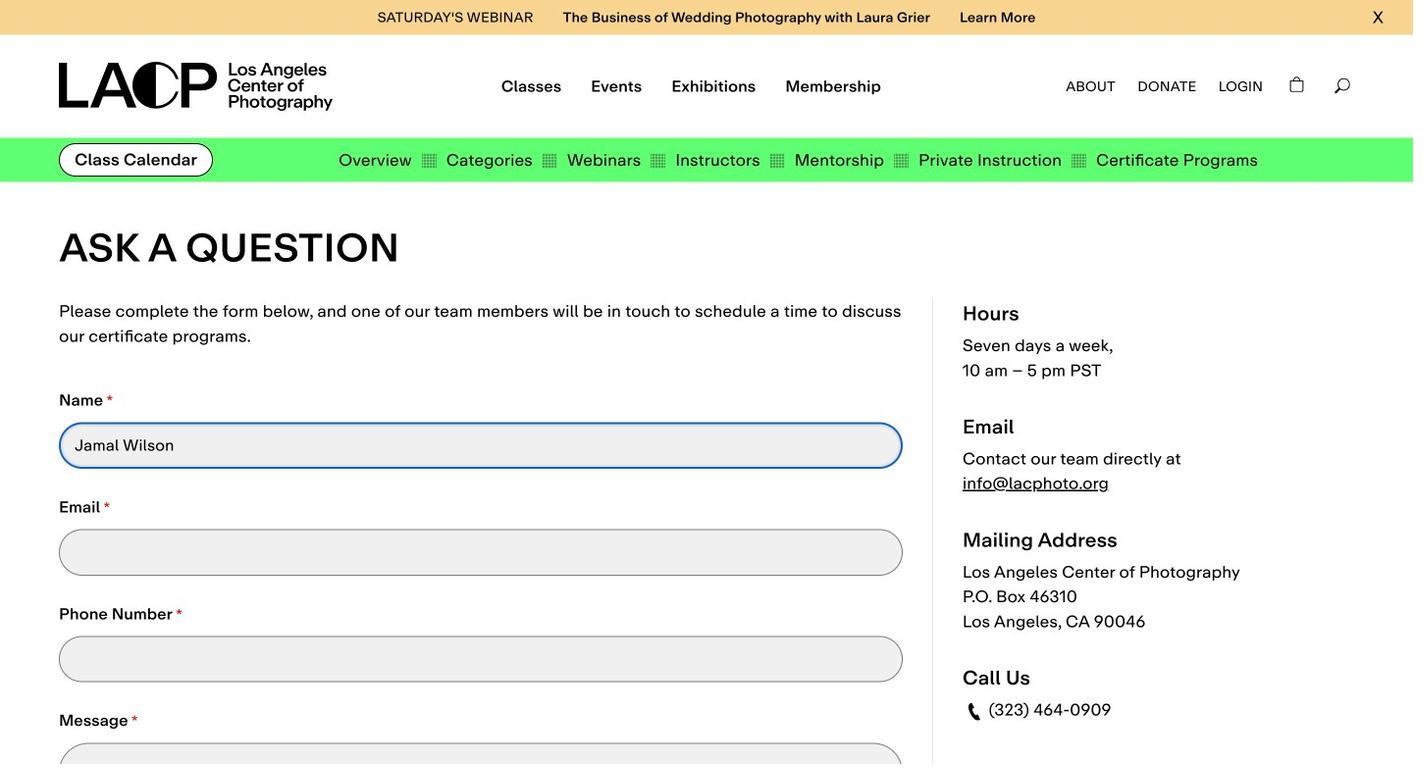 Task type: locate. For each thing, give the bounding box(es) containing it.
6 menu item from the left
[[884, 148, 1062, 172]]

2 menu item from the left
[[412, 148, 533, 172]]

None email field
[[59, 530, 903, 576]]

menu item
[[339, 148, 412, 172], [412, 148, 533, 172], [533, 148, 641, 172], [641, 148, 760, 172], [760, 148, 884, 172], [884, 148, 1062, 172], [1062, 148, 1258, 172]]

None telephone field
[[59, 636, 903, 683]]

None text field
[[59, 423, 903, 469]]

7 menu item from the left
[[1062, 148, 1258, 172]]

seach this site image
[[1335, 78, 1350, 93]]

menu
[[242, 138, 1354, 182]]



Task type: describe. For each thing, give the bounding box(es) containing it.
4 menu item from the left
[[641, 148, 760, 172]]

3 menu item from the left
[[533, 148, 641, 172]]

5 menu item from the left
[[760, 148, 884, 172]]

lacp - los angeles center of photography image
[[59, 62, 339, 111]]

1 menu item from the left
[[339, 148, 412, 172]]

close announcement element
[[1373, 0, 1384, 35]]

view shopping cart image
[[1289, 77, 1305, 92]]



